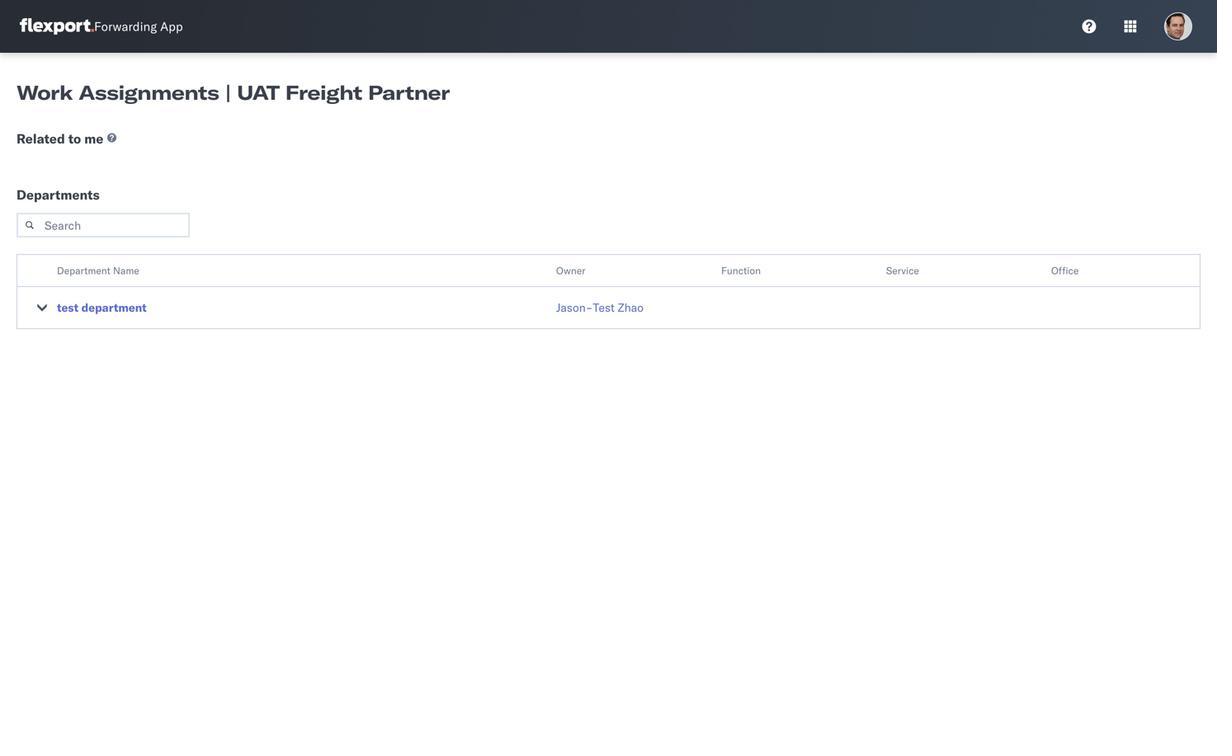 Task type: vqa. For each thing, say whether or not it's contained in the screenshot.
test department at top left
yes



Task type: describe. For each thing, give the bounding box(es) containing it.
owner
[[556, 264, 586, 277]]

jason-test zhao
[[556, 300, 644, 315]]

me
[[84, 130, 103, 147]]

function
[[721, 264, 761, 277]]

assignments
[[79, 80, 219, 105]]

departments
[[17, 187, 100, 203]]

app
[[160, 19, 183, 34]]

zhao
[[618, 300, 644, 315]]

partner
[[368, 80, 450, 105]]

forwarding
[[94, 19, 157, 34]]

work assignments | uat freight partner
[[17, 80, 450, 105]]

test
[[57, 300, 79, 315]]

freight
[[285, 80, 362, 105]]

forwarding app
[[94, 19, 183, 34]]

work
[[17, 80, 73, 105]]

|
[[225, 80, 231, 105]]

related to me
[[17, 130, 103, 147]]

Search text field
[[17, 213, 190, 238]]

service
[[886, 264, 919, 277]]



Task type: locate. For each thing, give the bounding box(es) containing it.
department
[[57, 264, 110, 277]]

office
[[1051, 264, 1079, 277]]

related
[[17, 130, 65, 147]]

jason-test zhao link
[[556, 300, 644, 316]]

jason-
[[556, 300, 593, 315]]

department
[[81, 300, 147, 315]]

test department link
[[57, 300, 147, 316]]

forwarding app link
[[20, 18, 183, 35]]

uat
[[237, 80, 279, 105]]

test
[[593, 300, 615, 315]]

name
[[113, 264, 139, 277]]

test department
[[57, 300, 147, 315]]

department name
[[57, 264, 139, 277]]

flexport. image
[[20, 18, 94, 35]]

to
[[68, 130, 81, 147]]



